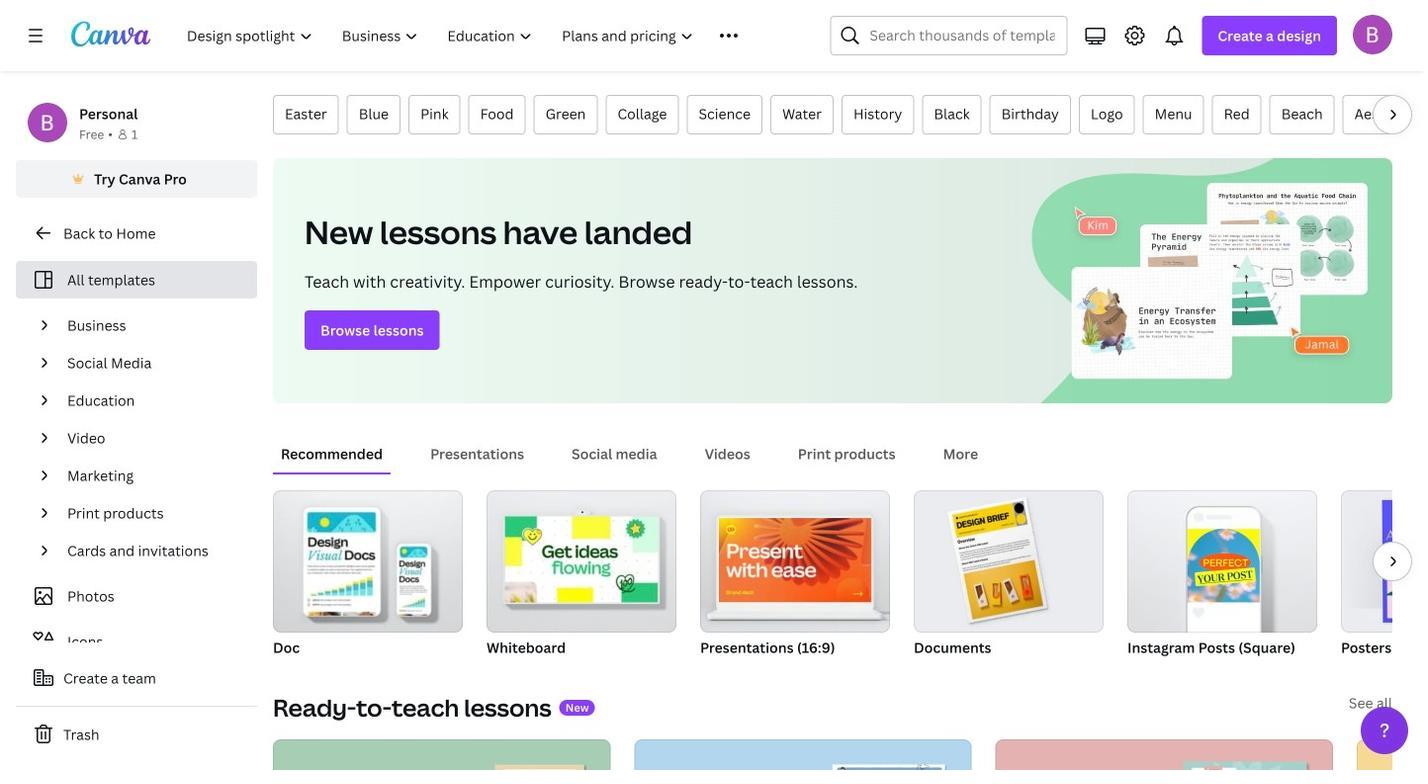 Task type: vqa. For each thing, say whether or not it's contained in the screenshot.
'Art History 101' 'image'
yes



Task type: locate. For each thing, give the bounding box(es) containing it.
whiteboard image
[[487, 490, 676, 633], [505, 517, 658, 603]]

poster (18 × 24 in portrait) image
[[1341, 490, 1424, 633], [1382, 500, 1424, 623]]

instagram post (square) image
[[1127, 490, 1317, 633], [1187, 529, 1260, 603]]

document image
[[914, 490, 1104, 633], [948, 497, 1048, 623]]

top level navigation element
[[174, 16, 783, 55], [174, 16, 783, 55]]

presentation (16:9) image
[[700, 490, 890, 633], [719, 518, 871, 602]]

new lessons have landed image
[[1025, 158, 1392, 403]]

Search search field
[[870, 17, 1055, 54]]

None search field
[[830, 16, 1067, 55]]

art history 101 image
[[1357, 740, 1424, 770]]

life cycles image
[[273, 740, 610, 770]]

doc image
[[273, 490, 463, 633], [273, 490, 463, 633]]

pronouns image
[[995, 740, 1333, 770]]



Task type: describe. For each thing, give the bounding box(es) containing it.
bob builder image
[[1353, 15, 1392, 54]]

polygons and pythagorean theorem image
[[634, 740, 972, 770]]



